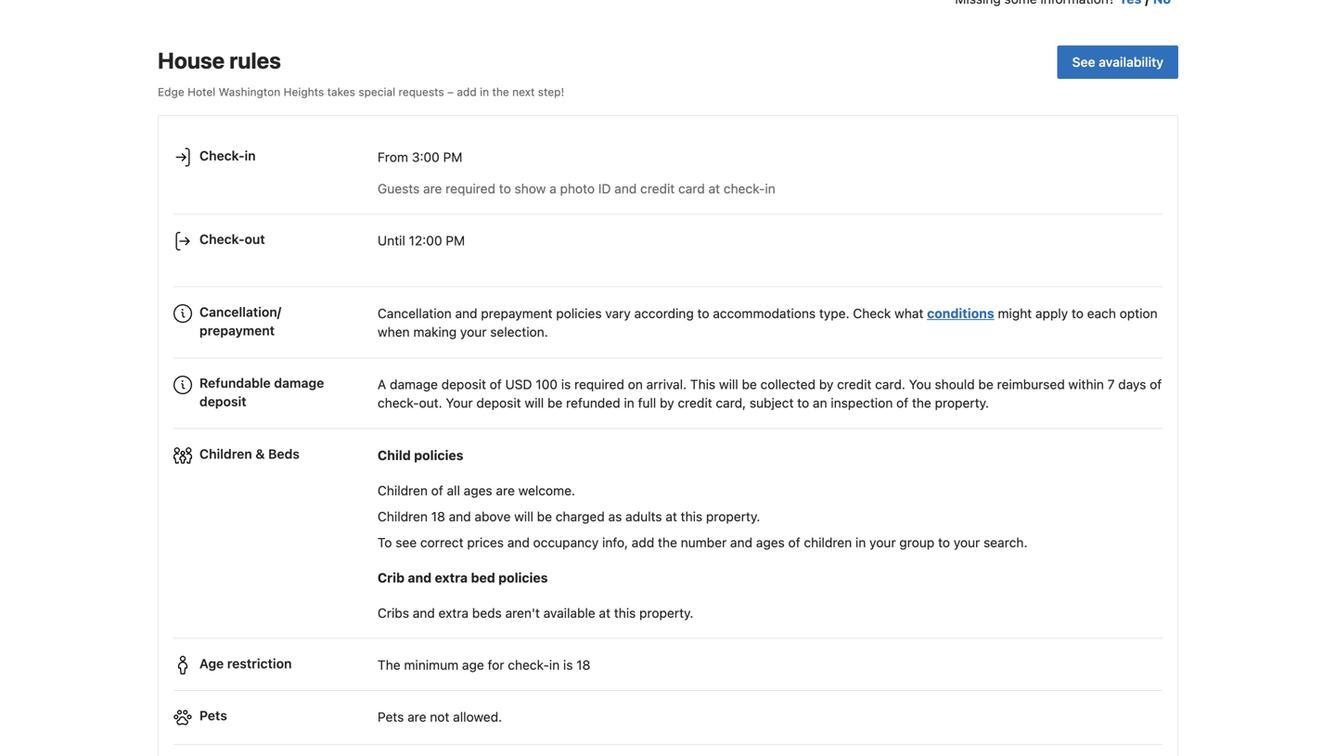 Task type: locate. For each thing, give the bounding box(es) containing it.
bed
[[471, 570, 496, 586]]

2 vertical spatial policies
[[499, 570, 548, 586]]

1 horizontal spatial by
[[820, 377, 834, 392]]

children left &
[[200, 446, 252, 462]]

add right –
[[457, 86, 477, 99]]

0 vertical spatial ages
[[464, 483, 493, 498]]

is
[[561, 377, 571, 392], [564, 658, 573, 673]]

1 vertical spatial ages
[[756, 535, 785, 550]]

damage inside a damage deposit of usd 100 is required on arrival. this will be collected by credit card. you should be reimbursed within 7 days of check-out. your deposit will be refunded in full by credit card, subject to an inspection of the property.
[[390, 377, 438, 392]]

1 vertical spatial policies
[[414, 448, 464, 463]]

check- right card
[[724, 181, 765, 196]]

be down welcome.
[[537, 509, 552, 524]]

policies up aren't
[[499, 570, 548, 586]]

damage up out.
[[390, 377, 438, 392]]

pets for pets
[[200, 708, 227, 724]]

0 horizontal spatial pets
[[200, 708, 227, 724]]

of left all
[[431, 483, 444, 498]]

the inside a damage deposit of usd 100 is required on arrival. this will be collected by credit card. you should be reimbursed within 7 days of check-out. your deposit will be refunded in full by credit card, subject to an inspection of the property.
[[913, 396, 932, 411]]

0 horizontal spatial the
[[492, 86, 509, 99]]

ages left children on the right bottom of the page
[[756, 535, 785, 550]]

info,
[[603, 535, 628, 550]]

0 vertical spatial extra
[[435, 570, 468, 586]]

1 vertical spatial at
[[666, 509, 678, 524]]

property. down to see correct prices and occupancy info, add the number and ages of children in your group to your search.
[[640, 606, 694, 621]]

subject
[[750, 396, 794, 411]]

cancellation/ prepayment
[[200, 304, 281, 338]]

guests
[[378, 181, 420, 196]]

deposit inside refundable damage deposit
[[200, 394, 247, 410]]

will right above
[[514, 509, 534, 524]]

1 vertical spatial check-
[[378, 396, 419, 411]]

in down the available
[[549, 658, 560, 673]]

0 vertical spatial required
[[446, 181, 496, 196]]

check- for out
[[200, 232, 245, 247]]

2 vertical spatial the
[[658, 535, 678, 550]]

policies up all
[[414, 448, 464, 463]]

damage right refundable
[[274, 376, 324, 391]]

1 horizontal spatial add
[[632, 535, 655, 550]]

edge
[[158, 86, 184, 99]]

0 horizontal spatial check-
[[378, 396, 419, 411]]

0 vertical spatial children
[[200, 446, 252, 462]]

add
[[457, 86, 477, 99], [632, 535, 655, 550]]

occupancy
[[533, 535, 599, 550]]

required down 3:00 pm
[[446, 181, 496, 196]]

this up to see correct prices and occupancy info, add the number and ages of children in your group to your search.
[[681, 509, 703, 524]]

pets left not at left bottom
[[378, 710, 404, 725]]

damage
[[274, 376, 324, 391], [390, 377, 438, 392]]

to
[[499, 181, 511, 196], [698, 306, 710, 321], [1072, 306, 1084, 321], [798, 396, 810, 411], [939, 535, 951, 550]]

1 vertical spatial is
[[564, 658, 573, 673]]

credit left card
[[641, 181, 675, 196]]

in down 'washington'
[[245, 148, 256, 163]]

0 horizontal spatial by
[[660, 396, 675, 411]]

will up card,
[[719, 377, 739, 392]]

at right card
[[709, 181, 720, 196]]

2 check- from the top
[[200, 232, 245, 247]]

are for pets are not allowed.
[[408, 710, 427, 725]]

2 vertical spatial property.
[[640, 606, 694, 621]]

at
[[709, 181, 720, 196], [666, 509, 678, 524], [599, 606, 611, 621]]

of left children on the right bottom of the page
[[789, 535, 801, 550]]

children down child
[[378, 483, 428, 498]]

0 vertical spatial property.
[[935, 396, 990, 411]]

this right the available
[[614, 606, 636, 621]]

2 vertical spatial at
[[599, 606, 611, 621]]

0 vertical spatial check-
[[200, 148, 245, 163]]

credit up inspection
[[838, 377, 872, 392]]

check- for in
[[200, 148, 245, 163]]

and right id
[[615, 181, 637, 196]]

deposit for refundable
[[200, 394, 247, 410]]

property. down "should"
[[935, 396, 990, 411]]

your left group
[[870, 535, 896, 550]]

1 vertical spatial prepayment
[[200, 323, 275, 338]]

0 horizontal spatial your
[[460, 324, 487, 340]]

cancellation
[[378, 306, 452, 321]]

crib and extra bed policies
[[378, 570, 548, 586]]

the
[[492, 86, 509, 99], [913, 396, 932, 411], [658, 535, 678, 550]]

are up above
[[496, 483, 515, 498]]

children 18 and above will be charged as adults at this property.
[[378, 509, 761, 524]]

house
[[158, 47, 225, 73]]

by down arrival.
[[660, 396, 675, 411]]

1 horizontal spatial pets
[[378, 710, 404, 725]]

are
[[423, 181, 442, 196], [496, 483, 515, 498], [408, 710, 427, 725]]

0 vertical spatial credit
[[641, 181, 675, 196]]

charged
[[556, 509, 605, 524]]

an
[[813, 396, 828, 411]]

is down the available
[[564, 658, 573, 673]]

at right the available
[[599, 606, 611, 621]]

18 up correct
[[431, 509, 446, 524]]

1 vertical spatial extra
[[439, 606, 469, 621]]

see
[[396, 535, 417, 550]]

to inside the might apply to each option when making your selection.
[[1072, 306, 1084, 321]]

1 horizontal spatial check-
[[508, 658, 549, 673]]

credit down this
[[678, 396, 713, 411]]

credit
[[641, 181, 675, 196], [838, 377, 872, 392], [678, 396, 713, 411]]

–
[[448, 86, 454, 99]]

2 horizontal spatial property.
[[935, 396, 990, 411]]

1 horizontal spatial policies
[[499, 570, 548, 586]]

to left an
[[798, 396, 810, 411]]

to right the according
[[698, 306, 710, 321]]

correct
[[420, 535, 464, 550]]

1 horizontal spatial 18
[[577, 658, 591, 673]]

might apply to each option when making your selection.
[[378, 306, 1158, 340]]

prepayment down cancellation/
[[200, 323, 275, 338]]

1 vertical spatial required
[[575, 377, 625, 392]]

0 vertical spatial are
[[423, 181, 442, 196]]

at right adults
[[666, 509, 678, 524]]

refundable damage deposit
[[200, 376, 324, 410]]

0 horizontal spatial 18
[[431, 509, 446, 524]]

hotel
[[188, 86, 216, 99]]

when
[[378, 324, 410, 340]]

house rules
[[158, 47, 281, 73]]

on
[[628, 377, 643, 392]]

will down 100
[[525, 396, 544, 411]]

be down 100
[[548, 396, 563, 411]]

2 horizontal spatial your
[[954, 535, 981, 550]]

2 horizontal spatial the
[[913, 396, 932, 411]]

children of all ages are welcome.
[[378, 483, 576, 498]]

in
[[480, 86, 489, 99], [245, 148, 256, 163], [765, 181, 776, 196], [624, 396, 635, 411], [856, 535, 866, 550], [549, 658, 560, 673]]

2 vertical spatial credit
[[678, 396, 713, 411]]

to left each
[[1072, 306, 1084, 321]]

pets for pets are not allowed.
[[378, 710, 404, 725]]

18 down the available
[[577, 658, 591, 673]]

are down 3:00 pm
[[423, 181, 442, 196]]

policies left vary
[[556, 306, 602, 321]]

your left search. on the bottom
[[954, 535, 981, 550]]

in right children on the right bottom of the page
[[856, 535, 866, 550]]

in inside a damage deposit of usd 100 is required on arrival. this will be collected by credit card. you should be reimbursed within 7 days of check-out. your deposit will be refunded in full by credit card, subject to an inspection of the property.
[[624, 396, 635, 411]]

age
[[462, 658, 484, 673]]

0 horizontal spatial required
[[446, 181, 496, 196]]

search.
[[984, 535, 1028, 550]]

1 horizontal spatial at
[[666, 509, 678, 524]]

see
[[1073, 54, 1096, 70]]

property. inside a damage deposit of usd 100 is required on arrival. this will be collected by credit card. you should be reimbursed within 7 days of check-out. your deposit will be refunded in full by credit card, subject to an inspection of the property.
[[935, 396, 990, 411]]

0 horizontal spatial ages
[[464, 483, 493, 498]]

ages
[[464, 483, 493, 498], [756, 535, 785, 550]]

0 vertical spatial this
[[681, 509, 703, 524]]

12:00 pm
[[409, 233, 465, 248]]

0 horizontal spatial at
[[599, 606, 611, 621]]

deposit down refundable
[[200, 394, 247, 410]]

check- up cancellation/
[[200, 232, 245, 247]]

required up 'refunded'
[[575, 377, 625, 392]]

and right prices
[[508, 535, 530, 550]]

deposit for a
[[442, 377, 486, 392]]

of
[[490, 377, 502, 392], [1150, 377, 1163, 392], [897, 396, 909, 411], [431, 483, 444, 498], [789, 535, 801, 550]]

apply
[[1036, 306, 1069, 321]]

usd
[[506, 377, 532, 392]]

minimum
[[404, 658, 459, 673]]

is inside a damage deposit of usd 100 is required on arrival. this will be collected by credit card. you should be reimbursed within 7 days of check-out. your deposit will be refunded in full by credit card, subject to an inspection of the property.
[[561, 377, 571, 392]]

0 vertical spatial by
[[820, 377, 834, 392]]

rules
[[230, 47, 281, 73]]

pets are not allowed.
[[378, 710, 502, 725]]

0 horizontal spatial damage
[[274, 376, 324, 391]]

check-in
[[200, 148, 256, 163]]

0 vertical spatial policies
[[556, 306, 602, 321]]

by
[[820, 377, 834, 392], [660, 396, 675, 411]]

in left 'full'
[[624, 396, 635, 411]]

1 horizontal spatial damage
[[390, 377, 438, 392]]

of down card.
[[897, 396, 909, 411]]

18
[[431, 509, 446, 524], [577, 658, 591, 673]]

damage inside refundable damage deposit
[[274, 376, 324, 391]]

1 check- from the top
[[200, 148, 245, 163]]

extra left beds
[[439, 606, 469, 621]]

your right making
[[460, 324, 487, 340]]

1 vertical spatial check-
[[200, 232, 245, 247]]

check- down hotel at the top left
[[200, 148, 245, 163]]

to inside a damage deposit of usd 100 is required on arrival. this will be collected by credit card. you should be reimbursed within 7 days of check-out. your deposit will be refunded in full by credit card, subject to an inspection of the property.
[[798, 396, 810, 411]]

above
[[475, 509, 511, 524]]

to
[[378, 535, 392, 550]]

2 horizontal spatial credit
[[838, 377, 872, 392]]

0 vertical spatial check-
[[724, 181, 765, 196]]

1 horizontal spatial property.
[[706, 509, 761, 524]]

ages right all
[[464, 483, 493, 498]]

deposit up your
[[442, 377, 486, 392]]

2 vertical spatial children
[[378, 509, 428, 524]]

are left not at left bottom
[[408, 710, 427, 725]]

0 vertical spatial prepayment
[[481, 306, 553, 321]]

children up see
[[378, 509, 428, 524]]

available
[[544, 606, 596, 621]]

in right –
[[480, 86, 489, 99]]

0 vertical spatial the
[[492, 86, 509, 99]]

1 vertical spatial the
[[913, 396, 932, 411]]

1 vertical spatial credit
[[838, 377, 872, 392]]

cancellation and prepayment policies vary according to accommodations type. check what conditions
[[378, 306, 995, 321]]

deposit down usd at left
[[477, 396, 521, 411]]

add down adults
[[632, 535, 655, 550]]

0 vertical spatial add
[[457, 86, 477, 99]]

0 vertical spatial is
[[561, 377, 571, 392]]

1 horizontal spatial required
[[575, 377, 625, 392]]

1 horizontal spatial the
[[658, 535, 678, 550]]

1 vertical spatial add
[[632, 535, 655, 550]]

100
[[536, 377, 558, 392]]

property. up number
[[706, 509, 761, 524]]

2 horizontal spatial at
[[709, 181, 720, 196]]

1 vertical spatial property.
[[706, 509, 761, 524]]

and
[[615, 181, 637, 196], [455, 306, 478, 321], [449, 509, 471, 524], [508, 535, 530, 550], [731, 535, 753, 550], [408, 570, 432, 586], [413, 606, 435, 621]]

and right cribs
[[413, 606, 435, 621]]

0 horizontal spatial prepayment
[[200, 323, 275, 338]]

by up an
[[820, 377, 834, 392]]

check- right the for on the bottom of page
[[508, 658, 549, 673]]

availability
[[1099, 54, 1164, 70]]

washington
[[219, 86, 281, 99]]

the down you
[[913, 396, 932, 411]]

extra left 'bed'
[[435, 570, 468, 586]]

prepayment up selection.
[[481, 306, 553, 321]]

property.
[[935, 396, 990, 411], [706, 509, 761, 524], [640, 606, 694, 621]]

guests are required to show a photo id and credit card at check-in
[[378, 181, 776, 196]]

in right card
[[765, 181, 776, 196]]

pets down the age
[[200, 708, 227, 724]]

your
[[460, 324, 487, 340], [870, 535, 896, 550], [954, 535, 981, 550]]

are for guests are required to show a photo id and credit card at check-in
[[423, 181, 442, 196]]

2 vertical spatial are
[[408, 710, 427, 725]]

deposit
[[442, 377, 486, 392], [200, 394, 247, 410], [477, 396, 521, 411]]

extra
[[435, 570, 468, 586], [439, 606, 469, 621]]

the down adults
[[658, 535, 678, 550]]

1 vertical spatial 18
[[577, 658, 591, 673]]

1 vertical spatial this
[[614, 606, 636, 621]]

the left next at the left top of page
[[492, 86, 509, 99]]

1 vertical spatial children
[[378, 483, 428, 498]]

children & beds
[[200, 446, 300, 462]]

0 horizontal spatial add
[[457, 86, 477, 99]]

check- down a
[[378, 396, 419, 411]]

children for children & beds
[[200, 446, 252, 462]]

is right 100
[[561, 377, 571, 392]]



Task type: describe. For each thing, give the bounding box(es) containing it.
and down all
[[449, 509, 471, 524]]

conditions link
[[928, 306, 995, 321]]

your inside the might apply to each option when making your selection.
[[460, 324, 487, 340]]

check- inside a damage deposit of usd 100 is required on arrival. this will be collected by credit card. you should be reimbursed within 7 days of check-out. your deposit will be refunded in full by credit card, subject to an inspection of the property.
[[378, 396, 419, 411]]

id
[[599, 181, 611, 196]]

cribs and extra beds aren't available at this property.
[[378, 606, 694, 621]]

1 horizontal spatial this
[[681, 509, 703, 524]]

to left 'show'
[[499, 181, 511, 196]]

restriction
[[227, 656, 292, 672]]

from
[[378, 149, 408, 165]]

child policies
[[378, 448, 464, 463]]

damage for a
[[390, 377, 438, 392]]

0 vertical spatial 18
[[431, 509, 446, 524]]

group
[[900, 535, 935, 550]]

children
[[804, 535, 852, 550]]

option
[[1120, 306, 1158, 321]]

until
[[378, 233, 406, 248]]

all
[[447, 483, 460, 498]]

1 vertical spatial are
[[496, 483, 515, 498]]

children for children 18 and above will be charged as adults at this property.
[[378, 509, 428, 524]]

2 horizontal spatial check-
[[724, 181, 765, 196]]

0 horizontal spatial credit
[[641, 181, 675, 196]]

0 vertical spatial will
[[719, 377, 739, 392]]

the minimum age for check-in is 18
[[378, 658, 591, 673]]

selection.
[[490, 324, 548, 340]]

type.
[[820, 306, 850, 321]]

crib
[[378, 570, 405, 586]]

reimbursed
[[998, 377, 1066, 392]]

card.
[[876, 377, 906, 392]]

and right crib at the bottom of the page
[[408, 570, 432, 586]]

step!
[[538, 86, 565, 99]]

7
[[1108, 377, 1115, 392]]

see availability
[[1073, 54, 1164, 70]]

as
[[609, 509, 622, 524]]

beds
[[268, 446, 300, 462]]

cancellation/
[[200, 304, 281, 320]]

refunded
[[566, 396, 621, 411]]

required inside a damage deposit of usd 100 is required on arrival. this will be collected by credit card. you should be reimbursed within 7 days of check-out. your deposit will be refunded in full by credit card, subject to an inspection of the property.
[[575, 377, 625, 392]]

be up card,
[[742, 377, 757, 392]]

requests
[[399, 86, 444, 99]]

show
[[515, 181, 546, 196]]

1 vertical spatial will
[[525, 396, 544, 411]]

2 horizontal spatial policies
[[556, 306, 602, 321]]

arrival.
[[647, 377, 687, 392]]

number
[[681, 535, 727, 550]]

age
[[200, 656, 224, 672]]

of right the 'days'
[[1150, 377, 1163, 392]]

0 vertical spatial at
[[709, 181, 720, 196]]

card,
[[716, 396, 747, 411]]

what
[[895, 306, 924, 321]]

age restriction
[[200, 656, 292, 672]]

check
[[854, 306, 892, 321]]

2 vertical spatial will
[[514, 509, 534, 524]]

0 horizontal spatial this
[[614, 606, 636, 621]]

days
[[1119, 377, 1147, 392]]

a
[[550, 181, 557, 196]]

damage for refundable
[[274, 376, 324, 391]]

conditions
[[928, 306, 995, 321]]

making
[[414, 324, 457, 340]]

children for children of all ages are welcome.
[[378, 483, 428, 498]]

welcome.
[[519, 483, 576, 498]]

edge hotel washington heights takes special requests – add in the next step!
[[158, 86, 565, 99]]

2 vertical spatial check-
[[508, 658, 549, 673]]

for
[[488, 658, 505, 673]]

takes
[[327, 86, 356, 99]]

inspection
[[831, 396, 893, 411]]

extra for bed
[[435, 570, 468, 586]]

heights
[[284, 86, 324, 99]]

cribs
[[378, 606, 409, 621]]

prices
[[467, 535, 504, 550]]

might
[[998, 306, 1033, 321]]

1 horizontal spatial ages
[[756, 535, 785, 550]]

aren't
[[506, 606, 540, 621]]

the
[[378, 658, 401, 673]]

1 vertical spatial by
[[660, 396, 675, 411]]

extra for beds
[[439, 606, 469, 621]]

you
[[909, 377, 932, 392]]

this
[[691, 377, 716, 392]]

next
[[513, 86, 535, 99]]

beds
[[472, 606, 502, 621]]

child
[[378, 448, 411, 463]]

1 horizontal spatial prepayment
[[481, 306, 553, 321]]

refundable
[[200, 376, 271, 391]]

out
[[245, 232, 265, 247]]

full
[[638, 396, 657, 411]]

see availability button
[[1058, 46, 1179, 79]]

0 horizontal spatial property.
[[640, 606, 694, 621]]

special
[[359, 86, 396, 99]]

0 horizontal spatial policies
[[414, 448, 464, 463]]

out.
[[419, 396, 443, 411]]

and up making
[[455, 306, 478, 321]]

is for required
[[561, 377, 571, 392]]

of left usd at left
[[490, 377, 502, 392]]

and right number
[[731, 535, 753, 550]]

to see correct prices and occupancy info, add the number and ages of children in your group to your search.
[[378, 535, 1028, 550]]

until 12:00 pm
[[378, 233, 465, 248]]

within
[[1069, 377, 1105, 392]]

a
[[378, 377, 386, 392]]

adults
[[626, 509, 662, 524]]

card
[[679, 181, 705, 196]]

allowed.
[[453, 710, 502, 725]]

from 3:00 pm
[[378, 149, 463, 165]]

1 horizontal spatial your
[[870, 535, 896, 550]]

photo
[[560, 181, 595, 196]]

according
[[635, 306, 694, 321]]

prepayment inside cancellation/ prepayment
[[200, 323, 275, 338]]

be right "should"
[[979, 377, 994, 392]]

to right group
[[939, 535, 951, 550]]

check-out
[[200, 232, 265, 247]]

1 horizontal spatial credit
[[678, 396, 713, 411]]

should
[[935, 377, 975, 392]]

is for 18
[[564, 658, 573, 673]]



Task type: vqa. For each thing, say whether or not it's contained in the screenshot.
BRING
no



